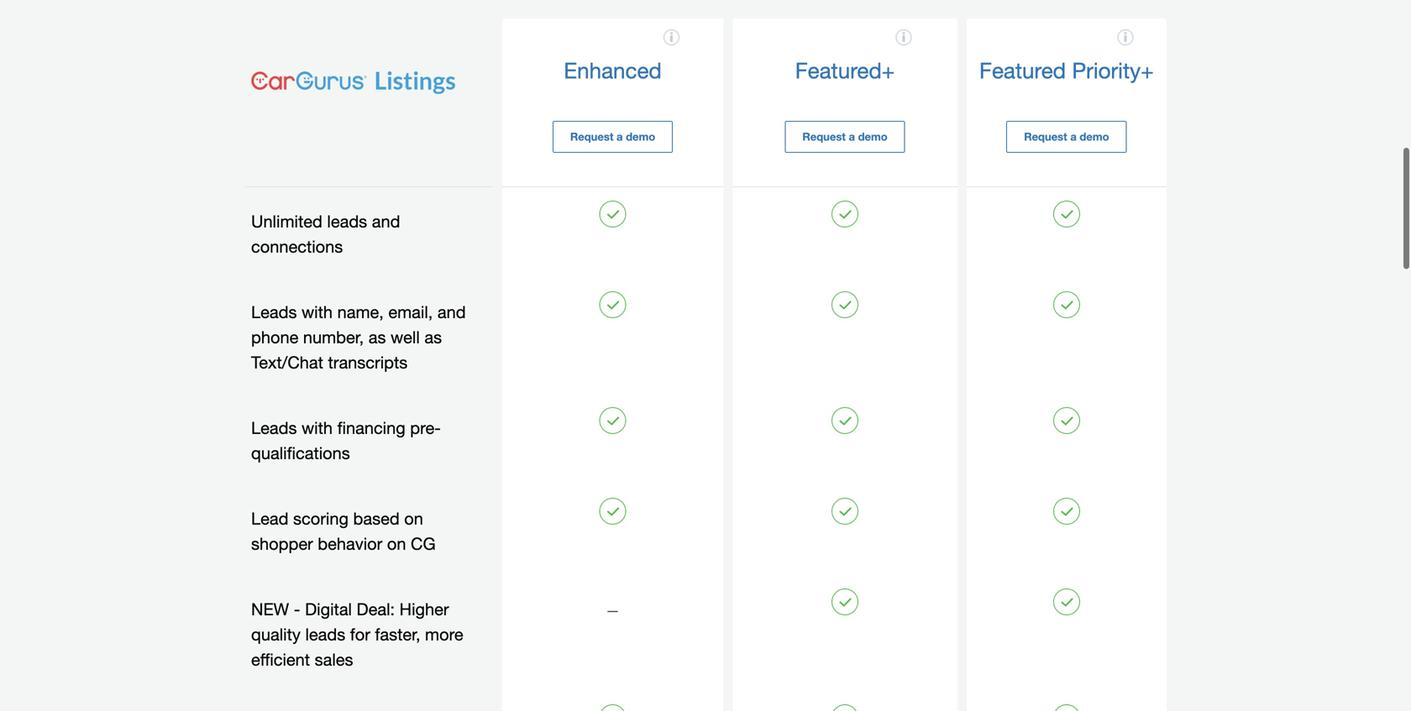 Task type: describe. For each thing, give the bounding box(es) containing it.
1 vertical spatial on
[[387, 535, 406, 554]]

efficient
[[251, 651, 310, 670]]

for
[[350, 625, 370, 645]]

deal:
[[357, 600, 395, 620]]

demo for featured+
[[859, 130, 888, 143]]

1 as from the left
[[369, 328, 386, 348]]

financing
[[337, 419, 406, 438]]

sales
[[315, 651, 353, 670]]

leads inside unlimited leads and connections
[[327, 212, 367, 232]]

leads inside new - digital deal: higher quality leads for faster, more efficient sales
[[305, 625, 346, 645]]

request a demo link for enhanced
[[553, 121, 673, 153]]

enhanced
[[564, 58, 662, 83]]

featured+
[[796, 58, 895, 83]]

a for featured+
[[849, 130, 855, 143]]

scoring
[[293, 509, 349, 529]]

well
[[391, 328, 420, 348]]

cg
[[411, 535, 436, 554]]

request a demo for enhanced
[[571, 130, 656, 143]]

with for financing
[[302, 419, 333, 438]]

a for enhanced
[[617, 130, 623, 143]]

request for enhanced
[[571, 130, 614, 143]]

request for featured priority+
[[1025, 130, 1068, 143]]

leads for leads with financing pre- qualifications
[[251, 419, 297, 438]]

0 vertical spatial on
[[404, 509, 423, 529]]

name,
[[337, 303, 384, 322]]

new
[[251, 600, 289, 620]]

more details about the featured priority plan image
[[1118, 30, 1134, 46]]

pre-
[[410, 419, 441, 438]]

quality
[[251, 625, 301, 645]]

phone
[[251, 328, 299, 348]]

request a demo link for featured priority+
[[1007, 121, 1127, 153]]

and inside unlimited leads and connections
[[372, 212, 400, 232]]

cargurus listings image
[[251, 71, 455, 94]]

transcripts
[[328, 353, 408, 373]]



Task type: locate. For each thing, give the bounding box(es) containing it.
1 horizontal spatial request
[[803, 130, 846, 143]]

1 request a demo from the left
[[571, 130, 656, 143]]

leads up qualifications
[[251, 419, 297, 438]]

0 vertical spatial leads
[[251, 303, 297, 322]]

new - digital deal: higher quality leads for faster, more efficient sales
[[251, 600, 464, 670]]

0 horizontal spatial request a demo
[[571, 130, 656, 143]]

featured priority+
[[980, 58, 1154, 83]]

2 request a demo link from the left
[[785, 121, 906, 153]]

number,
[[303, 328, 364, 348]]

higher
[[400, 600, 449, 620]]

—
[[606, 604, 620, 619]]

1 request a demo link from the left
[[553, 121, 673, 153]]

request down enhanced
[[571, 130, 614, 143]]

1 horizontal spatial request a demo link
[[785, 121, 906, 153]]

1 horizontal spatial as
[[425, 328, 442, 348]]

2 horizontal spatial request
[[1025, 130, 1068, 143]]

0 horizontal spatial request a demo link
[[553, 121, 673, 153]]

lead
[[251, 509, 289, 529]]

a down featured priority+
[[1071, 130, 1077, 143]]

unlimited
[[251, 212, 323, 232]]

1 vertical spatial leads
[[251, 419, 297, 438]]

and inside leads with name, email, and phone number, as well as text/chat transcripts
[[438, 303, 466, 322]]

2 leads from the top
[[251, 419, 297, 438]]

leads
[[327, 212, 367, 232], [305, 625, 346, 645]]

1 a from the left
[[617, 130, 623, 143]]

1 demo from the left
[[626, 130, 656, 143]]

text/chat
[[251, 353, 323, 373]]

qualifications
[[251, 444, 350, 464]]

with up number,
[[302, 303, 333, 322]]

more details about the enhanced plan image
[[664, 30, 680, 46]]

lead scoring based on shopper behavior on cg
[[251, 509, 436, 554]]

1 horizontal spatial demo
[[859, 130, 888, 143]]

2 request a demo from the left
[[803, 130, 888, 143]]

1 horizontal spatial request a demo
[[803, 130, 888, 143]]

more
[[425, 625, 464, 645]]

demo
[[626, 130, 656, 143], [859, 130, 888, 143], [1080, 130, 1110, 143]]

request a demo link down featured+
[[785, 121, 906, 153]]

request down featured priority+
[[1025, 130, 1068, 143]]

a down enhanced
[[617, 130, 623, 143]]

1 leads from the top
[[251, 303, 297, 322]]

request a demo for featured priority+
[[1025, 130, 1110, 143]]

demo for enhanced
[[626, 130, 656, 143]]

request a demo link for featured+
[[785, 121, 906, 153]]

priority+
[[1073, 58, 1154, 83]]

as up transcripts
[[369, 328, 386, 348]]

2 horizontal spatial demo
[[1080, 130, 1110, 143]]

demo down priority+ at the top
[[1080, 130, 1110, 143]]

a for featured priority+
[[1071, 130, 1077, 143]]

-
[[294, 600, 300, 620]]

leads for leads with name, email, and phone number, as well as text/chat transcripts
[[251, 303, 297, 322]]

and
[[372, 212, 400, 232], [438, 303, 466, 322]]

request a demo down enhanced
[[571, 130, 656, 143]]

3 demo from the left
[[1080, 130, 1110, 143]]

1 vertical spatial leads
[[305, 625, 346, 645]]

leads with name, email, and phone number, as well as text/chat transcripts
[[251, 303, 466, 373]]

digital
[[305, 600, 352, 620]]

2 horizontal spatial a
[[1071, 130, 1077, 143]]

leads down digital
[[305, 625, 346, 645]]

more details about the featured plan image
[[896, 30, 912, 46]]

leads
[[251, 303, 297, 322], [251, 419, 297, 438]]

2 horizontal spatial request a demo link
[[1007, 121, 1127, 153]]

as right the well
[[425, 328, 442, 348]]

0 vertical spatial leads
[[327, 212, 367, 232]]

shopper
[[251, 535, 313, 554]]

0 vertical spatial and
[[372, 212, 400, 232]]

0 horizontal spatial demo
[[626, 130, 656, 143]]

0 horizontal spatial a
[[617, 130, 623, 143]]

with inside leads with name, email, and phone number, as well as text/chat transcripts
[[302, 303, 333, 322]]

request
[[571, 130, 614, 143], [803, 130, 846, 143], [1025, 130, 1068, 143]]

request a demo link down featured priority+
[[1007, 121, 1127, 153]]

2 a from the left
[[849, 130, 855, 143]]

0 vertical spatial with
[[302, 303, 333, 322]]

on
[[404, 509, 423, 529], [387, 535, 406, 554]]

3 request a demo from the left
[[1025, 130, 1110, 143]]

request down featured+
[[803, 130, 846, 143]]

3 request from the left
[[1025, 130, 1068, 143]]

0 horizontal spatial request
[[571, 130, 614, 143]]

with for name,
[[302, 303, 333, 322]]

leads inside leads with financing pre- qualifications
[[251, 419, 297, 438]]

connections
[[251, 237, 343, 257]]

based
[[353, 509, 400, 529]]

with up qualifications
[[302, 419, 333, 438]]

request a demo down featured+
[[803, 130, 888, 143]]

2 request from the left
[[803, 130, 846, 143]]

request a demo link
[[553, 121, 673, 153], [785, 121, 906, 153], [1007, 121, 1127, 153]]

request a demo
[[571, 130, 656, 143], [803, 130, 888, 143], [1025, 130, 1110, 143]]

demo down featured+
[[859, 130, 888, 143]]

with inside leads with financing pre- qualifications
[[302, 419, 333, 438]]

as
[[369, 328, 386, 348], [425, 328, 442, 348]]

2 as from the left
[[425, 328, 442, 348]]

3 request a demo link from the left
[[1007, 121, 1127, 153]]

request a demo for featured+
[[803, 130, 888, 143]]

1 vertical spatial and
[[438, 303, 466, 322]]

3 a from the left
[[1071, 130, 1077, 143]]

0 horizontal spatial and
[[372, 212, 400, 232]]

leads inside leads with name, email, and phone number, as well as text/chat transcripts
[[251, 303, 297, 322]]

request a demo link down enhanced
[[553, 121, 673, 153]]

leads up "phone"
[[251, 303, 297, 322]]

leads up "connections"
[[327, 212, 367, 232]]

faster,
[[375, 625, 421, 645]]

a
[[617, 130, 623, 143], [849, 130, 855, 143], [1071, 130, 1077, 143]]

leads with financing pre- qualifications
[[251, 419, 441, 464]]

1 with from the top
[[302, 303, 333, 322]]

a down featured+
[[849, 130, 855, 143]]

2 horizontal spatial request a demo
[[1025, 130, 1110, 143]]

on left cg
[[387, 535, 406, 554]]

with
[[302, 303, 333, 322], [302, 419, 333, 438]]

2 with from the top
[[302, 419, 333, 438]]

1 horizontal spatial and
[[438, 303, 466, 322]]

1 horizontal spatial a
[[849, 130, 855, 143]]

featured
[[980, 58, 1067, 83]]

behavior
[[318, 535, 383, 554]]

email,
[[389, 303, 433, 322]]

0 horizontal spatial as
[[369, 328, 386, 348]]

2 demo from the left
[[859, 130, 888, 143]]

request a demo down featured priority+
[[1025, 130, 1110, 143]]

demo for featured priority+
[[1080, 130, 1110, 143]]

1 request from the left
[[571, 130, 614, 143]]

demo down enhanced
[[626, 130, 656, 143]]

request for featured+
[[803, 130, 846, 143]]

on up cg
[[404, 509, 423, 529]]

unlimited leads and connections
[[251, 212, 400, 257]]

1 vertical spatial with
[[302, 419, 333, 438]]



Task type: vqa. For each thing, say whether or not it's contained in the screenshot.
the NEW - Digital Deal: Higher quality leads for faster, more efficient sales
yes



